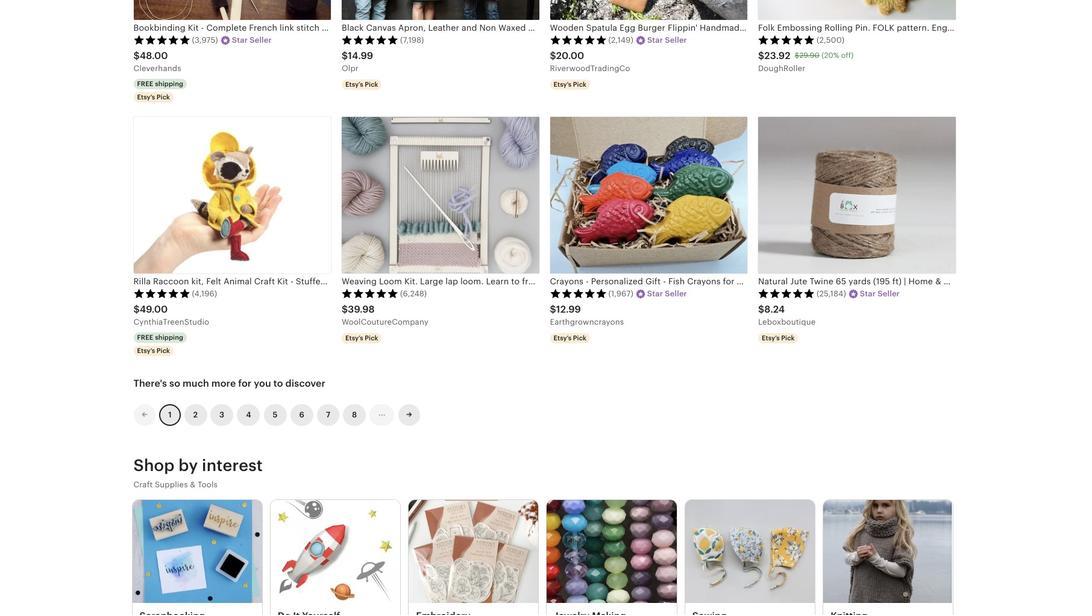 Task type: describe. For each thing, give the bounding box(es) containing it.
etsy's pick down cleverhands
[[137, 93, 170, 101]]

etsy's for 8.24
[[762, 334, 780, 342]]

2 link
[[184, 404, 207, 426]]

3 link
[[210, 404, 233, 426]]

pick for 39.98
[[365, 334, 378, 342]]

shipping for 48.00
[[155, 80, 183, 87]]

off)
[[842, 52, 854, 60]]

there's
[[134, 378, 167, 389]]

49.00
[[140, 304, 168, 315]]

weaving loom kit. large lap loom. learn to frame weave, tapestry. beginners learn to weave. image
[[342, 117, 539, 274]]

there's so much more for you to discover
[[134, 378, 326, 389]]

for
[[238, 378, 252, 389]]

etsy's pick for 14.99
[[346, 81, 378, 88]]

weaving loom kit. large lap loom. learn to frame weave, tapestry. beginners learn to weave.
[[342, 277, 723, 286]]

5 out of 5 stars image for 49.00
[[134, 289, 190, 299]]

$ for 23.92
[[759, 50, 765, 61]]

more
[[212, 378, 236, 389]]

7 link
[[317, 404, 340, 426]]

12.99
[[556, 304, 581, 315]]

$ right 23.92 at the right of the page
[[795, 52, 800, 60]]

5 out of 5 stars image for 14.99
[[342, 35, 399, 45]]

natural jute twine 65 yards (195 ft)   | home & garden supply | decorative twine | wedding decor | rustic home decor | rustic wedding image
[[759, 117, 956, 274]]

$ for 14.99
[[342, 50, 348, 61]]

egg
[[620, 23, 636, 32]]

leboxboutique
[[759, 318, 816, 327]]

star seller for 8.24
[[860, 290, 900, 299]]

interest
[[202, 456, 263, 475]]

pick for 20.00
[[573, 81, 587, 88]]

spatula
[[586, 23, 618, 32]]

$ 23.92 $ 29.90 (20% off) doughroller
[[759, 50, 854, 73]]

you
[[254, 378, 271, 389]]

48.00
[[140, 50, 168, 61]]

etsy's pick for 8.24
[[762, 334, 795, 342]]

$ for 12.99
[[550, 304, 556, 315]]

(4,196)
[[192, 290, 217, 299]]

handmade
[[700, 23, 745, 32]]

wooden spatula egg burger flippin'   handmade from cherry
[[550, 23, 797, 32]]

kit.
[[405, 277, 418, 286]]

pick down cleverhands
[[157, 93, 170, 101]]

craft
[[134, 481, 153, 490]]

seller for 20.00
[[665, 36, 687, 45]]

doughroller
[[759, 64, 806, 73]]

5 out of 5 stars image for 39.98
[[342, 289, 399, 299]]

8 link
[[343, 404, 366, 426]]

free shipping for 49.00
[[137, 334, 183, 341]]

cherry
[[769, 23, 797, 32]]

olpr
[[342, 64, 359, 73]]

5 out of 5 stars image for 20.00
[[550, 35, 607, 45]]

seller for 8.24
[[878, 290, 900, 299]]

(1,967)
[[609, 290, 634, 299]]

lap
[[446, 277, 458, 286]]

1
[[168, 410, 171, 420]]

earthgrowncrayons
[[550, 318, 624, 327]]

etsy's down cleverhands
[[137, 93, 155, 101]]

6 link
[[290, 404, 313, 426]]

5 out of 5 stars image down cherry
[[759, 35, 815, 45]]

star for 20.00
[[648, 36, 663, 45]]

pick for 8.24
[[782, 334, 795, 342]]

$ for 48.00
[[134, 50, 140, 61]]

woolcouturecompany
[[342, 318, 429, 327]]

$ 39.98 woolcouturecompany
[[342, 304, 429, 327]]

learn
[[486, 277, 509, 286]]

etsy's up there's
[[137, 347, 155, 354]]

(2,500)
[[817, 36, 845, 45]]

2
[[193, 410, 198, 420]]

$ 20.00 riverwoodtradingco
[[550, 50, 630, 73]]

8.24
[[765, 304, 785, 315]]

$ 49.00 cynthiatreenstudio
[[134, 304, 209, 327]]

tapestry.
[[579, 277, 615, 286]]

2 horizontal spatial to
[[684, 277, 693, 286]]

tools
[[198, 481, 218, 490]]

5 out of 5 stars image for 12.99
[[550, 289, 607, 299]]

etsy's pick for 39.98
[[346, 334, 378, 342]]

$ for 20.00
[[550, 50, 556, 61]]

1 link
[[159, 404, 181, 426]]

23.92
[[765, 50, 791, 61]]

pick down cynthiatreenstudio
[[157, 347, 170, 354]]

3
[[220, 410, 224, 420]]

seller for 12.99
[[665, 290, 687, 299]]

$ 14.99 olpr
[[342, 50, 373, 73]]

$ 48.00 cleverhands
[[134, 50, 181, 73]]

crayons - personalized gift - fish crayons for kids with custom name bag - birthday gift for kids image
[[550, 117, 748, 274]]

etsy's for 12.99
[[554, 334, 572, 342]]

etsy's pick up there's
[[137, 347, 170, 354]]

black canvas apron, leather and non waxed canvas apron, custom men's apron with custom engraving, mother's day, custom gift for mom image
[[342, 0, 539, 20]]



Task type: locate. For each thing, give the bounding box(es) containing it.
5 out of 5 stars image down weaving
[[342, 289, 399, 299]]

etsy's
[[346, 81, 363, 88], [554, 81, 572, 88], [137, 93, 155, 101], [346, 334, 363, 342], [554, 334, 572, 342], [762, 334, 780, 342], [137, 347, 155, 354]]

burger
[[638, 23, 666, 32]]

&
[[190, 481, 196, 490]]

etsy's down leboxboutique
[[762, 334, 780, 342]]

etsy's pick down leboxboutique
[[762, 334, 795, 342]]

seller for 48.00
[[250, 36, 272, 45]]

shop by interest craft supplies & tools
[[134, 456, 263, 490]]

wooden
[[550, 23, 584, 32]]

7
[[326, 410, 330, 420]]

etsy's pick for 20.00
[[554, 81, 587, 88]]

$ 8.24 leboxboutique
[[759, 304, 816, 327]]

1 free shipping from the top
[[137, 80, 183, 87]]

cynthiatreenstudio
[[134, 318, 209, 327]]

5 out of 5 stars image for 48.00
[[134, 35, 190, 45]]

supplies
[[155, 481, 188, 490]]

etsy's down 20.00
[[554, 81, 572, 88]]

free shipping down cynthiatreenstudio
[[137, 334, 183, 341]]

pick for 12.99
[[573, 334, 587, 342]]

6
[[299, 410, 304, 420]]

from
[[747, 23, 767, 32]]

shop
[[134, 456, 175, 475]]

star
[[232, 36, 248, 45], [648, 36, 663, 45], [648, 290, 663, 299], [860, 290, 876, 299]]

$ inside $ 14.99 olpr
[[342, 50, 348, 61]]

shipping down cynthiatreenstudio
[[155, 334, 183, 341]]

etsy's for 20.00
[[554, 81, 572, 88]]

5 out of 5 stars image up 12.99
[[550, 289, 607, 299]]

39.98
[[348, 304, 375, 315]]

etsy's pick down olpr
[[346, 81, 378, 88]]

1 vertical spatial free
[[137, 334, 153, 341]]

free shipping
[[137, 80, 183, 87], [137, 334, 183, 341]]

5 out of 5 stars image down wooden
[[550, 35, 607, 45]]

cleverhands
[[134, 64, 181, 73]]

star for 8.24
[[860, 290, 876, 299]]

star right (25,184) at top
[[860, 290, 876, 299]]

$ up cynthiatreenstudio
[[134, 304, 140, 315]]

star seller for 48.00
[[232, 36, 272, 45]]

5 out of 5 stars image up 48.00
[[134, 35, 190, 45]]

free down 49.00
[[137, 334, 153, 341]]

5 out of 5 stars image up 14.99
[[342, 35, 399, 45]]

to
[[512, 277, 520, 286], [684, 277, 693, 286], [274, 378, 283, 389]]

flippin'
[[668, 23, 698, 32]]

learn
[[661, 277, 682, 286]]

$ inside "$ 39.98 woolcouturecompany"
[[342, 304, 348, 315]]

folk embossing rolling pin. folk pattern. engraved dough roller for embossed cookies and pottery by algis crafts image
[[759, 0, 956, 20]]

shipping down cleverhands
[[155, 80, 183, 87]]

$ up cleverhands
[[134, 50, 140, 61]]

5
[[273, 410, 278, 420]]

riverwoodtradingco
[[550, 64, 630, 73]]

1 vertical spatial shipping
[[155, 334, 183, 341]]

$ down weaving
[[342, 304, 348, 315]]

weaving
[[342, 277, 377, 286]]

$ up olpr
[[342, 50, 348, 61]]

(6,248)
[[400, 290, 427, 299]]

5 out of 5 stars image for 8.24
[[759, 289, 815, 299]]

4 link
[[237, 404, 260, 426]]

$ up leboxboutique
[[759, 304, 765, 315]]

wooden spatula egg burger flippin'   handmade from cherry image
[[550, 0, 748, 20]]

5 out of 5 stars image up 8.24
[[759, 289, 815, 299]]

$ for 49.00
[[134, 304, 140, 315]]

pick down the earthgrowncrayons
[[573, 334, 587, 342]]

star seller for 12.99
[[648, 290, 687, 299]]

star seller down learn
[[648, 290, 687, 299]]

pick for 14.99
[[365, 81, 378, 88]]

5 out of 5 stars image up 49.00
[[134, 289, 190, 299]]

star down burger
[[648, 36, 663, 45]]

2 free from the top
[[137, 334, 153, 341]]

free down cleverhands
[[137, 80, 153, 87]]

29.90
[[800, 52, 820, 60]]

1 vertical spatial free shipping
[[137, 334, 183, 341]]

loom
[[379, 277, 402, 286]]

shipping for 49.00
[[155, 334, 183, 341]]

etsy's pick down woolcouturecompany
[[346, 334, 378, 342]]

0 vertical spatial free
[[137, 80, 153, 87]]

discover
[[286, 378, 326, 389]]

4
[[246, 410, 251, 420]]

star seller right (25,184) at top
[[860, 290, 900, 299]]

star seller down bookbinding kit - complete french link stitch bookbinding kit with tools, supplies and instruction book image
[[232, 36, 272, 45]]

1 free from the top
[[137, 80, 153, 87]]

etsy's for 39.98
[[346, 334, 363, 342]]

1 shipping from the top
[[155, 80, 183, 87]]

$ for 39.98
[[342, 304, 348, 315]]

8
[[352, 410, 357, 420]]

(25,184)
[[817, 290, 847, 299]]

pick
[[365, 81, 378, 88], [573, 81, 587, 88], [157, 93, 170, 101], [365, 334, 378, 342], [573, 334, 587, 342], [782, 334, 795, 342], [157, 347, 170, 354]]

pick down riverwoodtradingco
[[573, 81, 587, 88]]

star for 12.99
[[648, 290, 663, 299]]

star seller for 20.00
[[648, 36, 687, 45]]

bookbinding kit - complete french link stitch bookbinding kit with tools, supplies and instruction book image
[[134, 0, 331, 20]]

star down learn
[[648, 290, 663, 299]]

etsy's pick down riverwoodtradingco
[[554, 81, 587, 88]]

0 vertical spatial shipping
[[155, 80, 183, 87]]

... link
[[370, 405, 395, 426]]

weave.
[[695, 277, 723, 286]]

seller
[[250, 36, 272, 45], [665, 36, 687, 45], [665, 290, 687, 299], [878, 290, 900, 299]]

$ for 8.24
[[759, 304, 765, 315]]

(7,198)
[[400, 36, 424, 45]]

free shipping for 48.00
[[137, 80, 183, 87]]

etsy's down the earthgrowncrayons
[[554, 334, 572, 342]]

pick down woolcouturecompany
[[365, 334, 378, 342]]

seller down learn
[[665, 290, 687, 299]]

$ down weave,
[[550, 304, 556, 315]]

seller down wooden spatula egg burger flippin'   handmade from cherry
[[665, 36, 687, 45]]

$ inside $ 8.24 leboxboutique
[[759, 304, 765, 315]]

14.99
[[348, 50, 373, 61]]

star for 48.00
[[232, 36, 248, 45]]

seller down bookbinding kit - complete french link stitch bookbinding kit with tools, supplies and instruction book image
[[250, 36, 272, 45]]

rilla raccoon kit, felt animal craft kit - stuffed raccoon sewing kit - animal pattern and supplies, diy sewing, beginner sewing image
[[134, 117, 331, 274]]

pick down leboxboutique
[[782, 334, 795, 342]]

much
[[183, 378, 209, 389]]

weave,
[[549, 277, 577, 286]]

frame
[[522, 277, 546, 286]]

star seller down wooden spatula egg burger flippin'   handmade from cherry
[[648, 36, 687, 45]]

1 horizontal spatial to
[[512, 277, 520, 286]]

etsy's down olpr
[[346, 81, 363, 88]]

$ inside $ 12.99 earthgrowncrayons
[[550, 304, 556, 315]]

2 shipping from the top
[[155, 334, 183, 341]]

$
[[134, 50, 140, 61], [342, 50, 348, 61], [550, 50, 556, 61], [759, 50, 765, 61], [795, 52, 800, 60], [134, 304, 140, 315], [342, 304, 348, 315], [550, 304, 556, 315], [759, 304, 765, 315]]

20.00
[[556, 50, 585, 61]]

beginners
[[618, 277, 659, 286]]

$ inside $ 48.00 cleverhands
[[134, 50, 140, 61]]

(2,149)
[[609, 36, 634, 45]]

$ inside $ 20.00 riverwoodtradingco
[[550, 50, 556, 61]]

star down bookbinding kit - complete french link stitch bookbinding kit with tools, supplies and instruction book image
[[232, 36, 248, 45]]

shipping
[[155, 80, 183, 87], [155, 334, 183, 341]]

etsy's for 14.99
[[346, 81, 363, 88]]

0 vertical spatial free shipping
[[137, 80, 183, 87]]

free
[[137, 80, 153, 87], [137, 334, 153, 341]]

5 out of 5 stars image
[[134, 35, 190, 45], [342, 35, 399, 45], [550, 35, 607, 45], [759, 35, 815, 45], [134, 289, 190, 299], [342, 289, 399, 299], [550, 289, 607, 299], [759, 289, 815, 299]]

etsy's down 39.98
[[346, 334, 363, 342]]

...
[[379, 409, 386, 418]]

so
[[170, 378, 180, 389]]

$ 12.99 earthgrowncrayons
[[550, 304, 624, 327]]

seller right (25,184) at top
[[878, 290, 900, 299]]

etsy's pick for 12.99
[[554, 334, 587, 342]]

etsy's pick
[[346, 81, 378, 88], [554, 81, 587, 88], [137, 93, 170, 101], [346, 334, 378, 342], [554, 334, 587, 342], [762, 334, 795, 342], [137, 347, 170, 354]]

$ down wooden
[[550, 50, 556, 61]]

(20%
[[822, 52, 840, 60]]

by
[[179, 456, 198, 475]]

free for 48.00
[[137, 80, 153, 87]]

free for 49.00
[[137, 334, 153, 341]]

5 link
[[264, 404, 287, 426]]

pick down $ 14.99 olpr
[[365, 81, 378, 88]]

$ up doughroller
[[759, 50, 765, 61]]

0 horizontal spatial to
[[274, 378, 283, 389]]

2 free shipping from the top
[[137, 334, 183, 341]]

large
[[420, 277, 443, 286]]

loom.
[[461, 277, 484, 286]]

$ inside $ 49.00 cynthiatreenstudio
[[134, 304, 140, 315]]

(3,975)
[[192, 36, 218, 45]]

etsy's pick down the earthgrowncrayons
[[554, 334, 587, 342]]

free shipping down cleverhands
[[137, 80, 183, 87]]



Task type: vqa. For each thing, say whether or not it's contained in the screenshot.
5 out of 5 stars 'image' associated with 8.49
no



